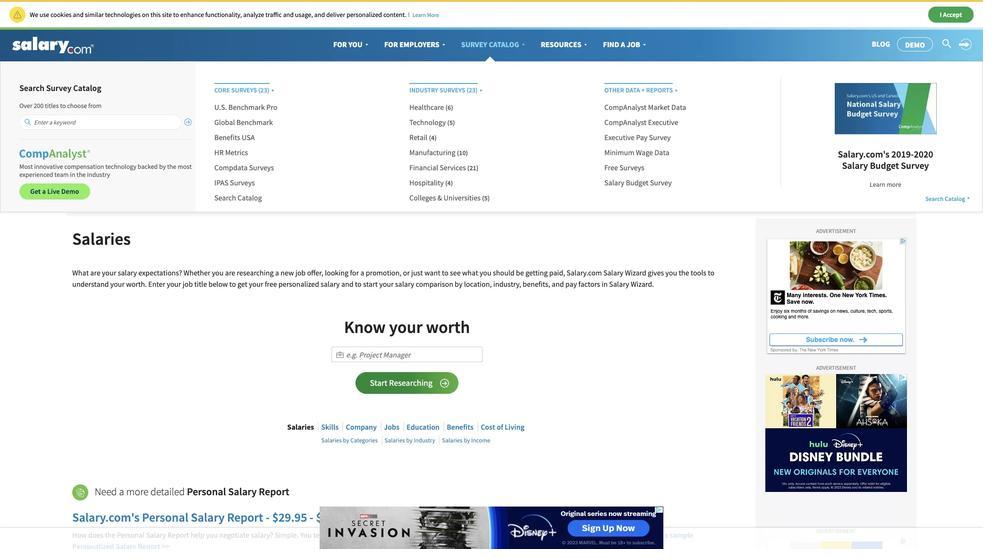 Task type: vqa. For each thing, say whether or not it's contained in the screenshot.


Task type: describe. For each thing, give the bounding box(es) containing it.
other
[[605, 86, 624, 95]]

2 negotiate from the left
[[529, 531, 559, 540]]

just
[[411, 268, 423, 278]]

survey catalog link
[[454, 30, 534, 59]]

(5) inside technology (5)
[[447, 119, 455, 127]]

salaries by categories link
[[321, 437, 378, 445]]

salaries up what
[[72, 228, 131, 250]]

hospitality (4)
[[409, 178, 453, 187]]

from
[[88, 101, 102, 110]]

companalyst for companalyst executive
[[605, 118, 647, 127]]

benefits usa
[[214, 133, 255, 142]]

blog
[[872, 39, 890, 49]]

by inside most innovative compensation technology backed by the most experienced team in the industry
[[159, 163, 166, 171]]

1 horizontal spatial you
[[349, 39, 363, 49]]

0 vertical spatial report
[[259, 486, 289, 499]]

1 vertical spatial job
[[183, 279, 193, 289]]

0 vertical spatial more
[[887, 180, 902, 189]]

functionality,
[[205, 10, 242, 19]]

1 vertical spatial report
[[227, 510, 263, 526]]

surveys for free
[[620, 163, 645, 172]]

salaries left skills 'link'
[[287, 423, 314, 432]]

1 horizontal spatial demo
[[905, 40, 925, 50]]

surveys for ipas
[[230, 178, 255, 187]]

your up the e.g. project manager search field
[[389, 317, 423, 338]]

industry surveys (23) link
[[409, 83, 484, 95]]

2 you. from the left
[[452, 531, 466, 540]]

manufacturing
[[409, 148, 455, 157]]

data for market
[[671, 102, 686, 112]]

1 horizontal spatial for
[[442, 531, 451, 540]]

jobs
[[384, 423, 399, 432]]

i
[[940, 10, 942, 19]]

salary.com's personal salary report - $29.95 - $79.95
[[72, 510, 351, 526]]

use
[[40, 10, 49, 19]]

job image
[[336, 351, 344, 359]]

what
[[462, 268, 478, 278]]

should
[[493, 268, 515, 278]]

how does the personal salary report help you negotiate salary? simple. you tell us about you. we analyze the market for you. you get the tools to negotiate your salary with confidence.
[[72, 531, 651, 540]]

core
[[214, 86, 230, 95]]

0 horizontal spatial search
[[19, 83, 44, 94]]

a left new
[[275, 268, 279, 278]]

benefits for benefits link on the left bottom of page
[[447, 423, 474, 432]]

retail (4)
[[409, 133, 437, 142]]

find
[[603, 39, 619, 49]]

by for salaries by income
[[464, 437, 470, 445]]

benefits link
[[447, 423, 474, 432]]

companalyst image
[[19, 149, 90, 160]]

need
[[95, 486, 117, 499]]

triangle right image
[[673, 84, 680, 94]]

worth.
[[126, 279, 147, 289]]

sample
[[670, 531, 694, 540]]

triangle right image for u.s. benchmark pro
[[269, 84, 276, 94]]

you right the gives
[[666, 268, 677, 278]]

your left with
[[561, 531, 575, 540]]

1 vertical spatial industry
[[414, 437, 435, 445]]

home
[[70, 66, 86, 75]]

global benchmark
[[214, 118, 273, 127]]

your down promotion,
[[379, 279, 394, 289]]

i accept button
[[928, 7, 974, 23]]

free surveys link
[[605, 163, 645, 172]]

find a job
[[603, 39, 640, 49]]

technology (5)
[[409, 118, 455, 127]]

hr
[[214, 148, 224, 157]]

learn more link
[[413, 11, 439, 18]]

help
[[191, 531, 205, 540]]

cookies
[[51, 10, 72, 19]]

research link
[[100, 66, 126, 75]]

industry inside the industry surveys (23) link
[[409, 86, 438, 95]]

(4) for retail
[[429, 134, 437, 142]]

technology
[[105, 163, 136, 171]]

survey inside executive pay survey 'link'
[[649, 133, 671, 142]]

innovative
[[34, 163, 63, 171]]

2020
[[914, 148, 933, 160]]

industry,
[[493, 279, 521, 289]]

0 vertical spatial search image
[[942, 38, 952, 49]]

usa
[[242, 133, 255, 142]]

minimum wage data
[[605, 148, 669, 157]]

+
[[642, 86, 645, 95]]

compdata surveys
[[214, 163, 274, 172]]

salary.com
[[567, 268, 602, 278]]

0 vertical spatial job
[[295, 268, 306, 278]]

below
[[209, 279, 228, 289]]

backed
[[138, 163, 158, 171]]

1 horizontal spatial personalized
[[347, 10, 382, 19]]

2 are from the left
[[225, 268, 235, 278]]

gives
[[648, 268, 664, 278]]

survey inside salary budget survey link
[[650, 178, 672, 187]]

salary up worth.
[[118, 268, 137, 278]]

1 vertical spatial analyze
[[380, 531, 404, 540]]

free surveys
[[605, 163, 645, 172]]

over 200 titles to choose from
[[19, 101, 102, 110]]

1 vertical spatial search image
[[24, 118, 32, 126]]

1 you. from the left
[[354, 531, 368, 540]]

employers
[[400, 39, 440, 49]]

content.
[[383, 10, 407, 19]]

for employers link
[[377, 30, 454, 59]]

of
[[497, 423, 503, 432]]

and down paid,
[[552, 279, 564, 289]]

your left worth.
[[110, 279, 125, 289]]

ipas
[[214, 178, 229, 187]]

companalyst for companalyst market data
[[605, 102, 647, 112]]

more
[[427, 11, 439, 18]]

1 horizontal spatial we
[[369, 531, 379, 540]]

factors
[[579, 279, 600, 289]]

for you link
[[326, 30, 377, 59]]

market
[[648, 102, 670, 112]]

this
[[150, 10, 161, 19]]

executive inside 'link'
[[605, 133, 635, 142]]

Enter a keyword text field
[[19, 115, 182, 130]]

retail
[[409, 133, 427, 142]]

a for find a job
[[621, 39, 625, 49]]

choose
[[67, 101, 87, 110]]

u.s.
[[214, 102, 227, 112]]

salary down looking
[[321, 279, 340, 289]]

cost of living link
[[481, 423, 525, 432]]

your down researching on the left of the page
[[249, 279, 263, 289]]

the inside what are your salary expectations? whether you are researching a new job offer, looking for a promotion, or just want to see what you should be getting paid, salary.com salary wizard gives you the tools to understand your worth. enter your job title below to get your free personalized salary and to start your salary comparison by location, industry, benefits, and pay factors in salary wizard.
[[679, 268, 689, 278]]

for for for you
[[333, 39, 347, 49]]

job
[[627, 39, 640, 49]]

want
[[425, 268, 440, 278]]

1 horizontal spatial executive
[[648, 118, 678, 127]]

site
[[162, 10, 172, 19]]

i accept
[[940, 10, 962, 19]]

start researching
[[370, 378, 433, 389]]

0 horizontal spatial we
[[30, 10, 38, 19]]

1 horizontal spatial search catalog link
[[926, 195, 972, 203]]

new
[[281, 268, 294, 278]]

tell
[[313, 531, 323, 540]]

0 vertical spatial personal
[[187, 486, 226, 499]]

surveys for industry
[[440, 86, 465, 95]]

skills
[[321, 423, 339, 432]]

resources link
[[534, 30, 596, 59]]

start
[[363, 279, 378, 289]]

healthcare
[[409, 102, 444, 112]]

deliver
[[326, 10, 345, 19]]

ipas surveys
[[214, 178, 255, 187]]

expectations?
[[138, 268, 182, 278]]

1 vertical spatial get
[[480, 531, 490, 540]]

traffic
[[266, 10, 282, 19]]

and down looking
[[341, 279, 354, 289]]

in inside what are your salary expectations? whether you are researching a new job offer, looking for a promotion, or just want to see what you should be getting paid, salary.com salary wizard gives you the tools to understand your worth. enter your job title below to get your free personalized salary and to start your salary comparison by location, industry, benefits, and pay factors in salary wizard.
[[602, 279, 608, 289]]

0 horizontal spatial you
[[300, 531, 312, 540]]

for for for employers
[[384, 39, 398, 49]]

0 horizontal spatial budget
[[626, 178, 649, 187]]

universities
[[444, 193, 481, 203]]

home link
[[70, 66, 89, 75]]

see a sample
[[651, 531, 694, 540]]

budget inside salary.com's 2019-2020 salary budget survey
[[870, 159, 899, 171]]

about
[[334, 531, 353, 540]]

your up the understand
[[102, 268, 116, 278]]

pro
[[266, 102, 277, 112]]



Task type: locate. For each thing, give the bounding box(es) containing it.
surveys inside the industry surveys (23) link
[[440, 86, 465, 95]]

personal
[[187, 486, 226, 499], [142, 510, 188, 526], [117, 531, 145, 540]]

0 horizontal spatial (5)
[[447, 119, 455, 127]]

hospitality
[[409, 178, 444, 187]]

1 horizontal spatial budget
[[870, 159, 899, 171]]

(21)
[[467, 164, 479, 172]]

for employers
[[384, 39, 440, 49]]

salary down or
[[395, 279, 414, 289]]

in right factors
[[602, 279, 608, 289]]

data down triangle right image
[[671, 102, 686, 112]]

personal down detailed
[[142, 510, 188, 526]]

by left income
[[464, 437, 470, 445]]

learn for learn more
[[413, 11, 426, 18]]

demo right live
[[61, 187, 79, 196]]

compensation
[[64, 163, 104, 171]]

0 horizontal spatial job
[[183, 279, 193, 289]]

surveys inside compdata surveys link
[[249, 163, 274, 172]]

0 vertical spatial analyze
[[243, 10, 264, 19]]

0 vertical spatial tools
[[691, 268, 707, 278]]

1 horizontal spatial search catalog
[[926, 195, 965, 203]]

benefits for benefits usa
[[214, 133, 240, 142]]

0 horizontal spatial for
[[350, 268, 359, 278]]

salary.com's
[[838, 148, 890, 160], [72, 510, 140, 526]]

comparison
[[416, 279, 453, 289]]

1 vertical spatial budget
[[626, 178, 649, 187]]

for you
[[333, 39, 363, 49]]

1 vertical spatial benefits
[[447, 423, 474, 432]]

title
[[194, 279, 207, 289]]

surveys inside ipas surveys link
[[230, 178, 255, 187]]

1 horizontal spatial (23)
[[467, 86, 478, 95]]

for right market
[[442, 531, 451, 540]]

with
[[597, 531, 611, 540]]

1 vertical spatial demo
[[61, 187, 79, 196]]

blog link
[[872, 39, 890, 49]]

other data + reports link
[[605, 83, 680, 95]]

1 vertical spatial salary.com's
[[72, 510, 140, 526]]

you. right market
[[452, 531, 466, 540]]

and right the usage,
[[314, 10, 325, 19]]

1 vertical spatial advertisement
[[816, 364, 856, 371]]

skills link
[[321, 423, 339, 432]]

2 vertical spatial advertisement
[[816, 528, 856, 535]]

by left categories
[[343, 437, 349, 445]]

0 horizontal spatial triangle right image
[[269, 84, 276, 94]]

see a sample link
[[72, 531, 694, 550]]

a inside 'get a live demo' link
[[42, 187, 46, 196]]

salaries down skills 'link'
[[321, 437, 342, 445]]

by for salaries by industry
[[406, 437, 413, 445]]

triangle right image inside core surveys (23) link
[[269, 84, 276, 94]]

0 horizontal spatial (4)
[[429, 134, 437, 142]]

0 horizontal spatial search catalog
[[214, 193, 262, 203]]

1 horizontal spatial for
[[384, 39, 398, 49]]

(4) for hospitality
[[445, 179, 453, 187]]

report up $29.95
[[259, 486, 289, 499]]

0 vertical spatial we
[[30, 10, 38, 19]]

benefits up salaries by income link
[[447, 423, 474, 432]]

companalyst down the other
[[605, 102, 647, 112]]

a left job
[[621, 39, 625, 49]]

learn
[[413, 11, 426, 18], [870, 180, 886, 189]]

by right the "backed"
[[159, 163, 166, 171]]

benchmark up global benchmark
[[228, 102, 265, 112]]

1 vertical spatial benchmark
[[237, 118, 273, 127]]

0 vertical spatial (5)
[[447, 119, 455, 127]]

hr metrics link
[[214, 148, 248, 157]]

what are your salary expectations? whether you are researching a new job offer, looking for a promotion, or just want to see what you should be getting paid, salary.com salary wizard gives you the tools to understand your worth. enter your job title below to get your free personalized salary and to start your salary comparison by location, industry, benefits, and pay factors in salary wizard.
[[72, 268, 715, 289]]

researching
[[389, 378, 433, 389]]

1 horizontal spatial negotiate
[[529, 531, 559, 540]]

a inside find a job link
[[621, 39, 625, 49]]

for down deliver
[[333, 39, 347, 49]]

you up below
[[212, 268, 224, 278]]

0 horizontal spatial you.
[[354, 531, 368, 540]]

the
[[167, 163, 176, 171], [77, 170, 86, 179], [679, 268, 689, 278], [105, 531, 115, 540], [406, 531, 416, 540], [492, 531, 502, 540]]

learn left more
[[413, 11, 426, 18]]

triangle right image for healthcare
[[478, 84, 484, 94]]

a for need a more detailed personal salary report
[[119, 486, 124, 499]]

report left help
[[168, 531, 189, 540]]

core surveys (23)
[[214, 86, 269, 95]]

your right enter at the left bottom of the page
[[167, 279, 181, 289]]

1 horizontal spatial search image
[[942, 38, 952, 49]]

survey inside salary.com's 2019-2020 salary budget survey
[[901, 159, 929, 171]]

salary left with
[[577, 531, 596, 540]]

1 for from the left
[[333, 39, 347, 49]]

salaries for salaries by income
[[442, 437, 463, 445]]

2 horizontal spatial search
[[926, 195, 944, 203]]

for left employers
[[384, 39, 398, 49]]

by inside what are your salary expectations? whether you are researching a new job offer, looking for a promotion, or just want to see what you should be getting paid, salary.com salary wizard gives you the tools to understand your worth. enter your job title below to get your free personalized salary and to start your salary comparison by location, industry, benefits, and pay factors in salary wizard.
[[455, 279, 463, 289]]

free
[[605, 163, 618, 172]]

search down 2020
[[926, 195, 944, 203]]

getting
[[526, 268, 548, 278]]

0 horizontal spatial are
[[90, 268, 100, 278]]

0 vertical spatial (4)
[[429, 134, 437, 142]]

(4) up colleges & universities (5)
[[445, 179, 453, 187]]

1 vertical spatial executive
[[605, 133, 635, 142]]

1 are from the left
[[90, 268, 100, 278]]

a for see a sample
[[664, 531, 668, 540]]

2 vertical spatial data
[[655, 148, 669, 157]]

surveys up (6)
[[440, 86, 465, 95]]

in right team
[[70, 170, 75, 179]]

salary?
[[251, 531, 273, 540]]

usage,
[[295, 10, 313, 19]]

arrow circle right image
[[440, 379, 449, 388]]

executive up minimum
[[605, 133, 635, 142]]

1 advertisement from the top
[[816, 227, 856, 235]]

report up salary?
[[227, 510, 263, 526]]

0 vertical spatial personalized
[[347, 10, 382, 19]]

0 horizontal spatial more
[[126, 486, 148, 499]]

1 vertical spatial (4)
[[445, 179, 453, 187]]

1 horizontal spatial more
[[887, 180, 902, 189]]

analyze left market
[[380, 531, 404, 540]]

for right looking
[[350, 268, 359, 278]]

data left +
[[626, 86, 640, 95]]

for inside what are your salary expectations? whether you are researching a new job offer, looking for a promotion, or just want to see what you should be getting paid, salary.com salary wizard gives you the tools to understand your worth. enter your job title below to get your free personalized salary and to start your salary comparison by location, industry, benefits, and pay factors in salary wizard.
[[350, 268, 359, 278]]

more left detailed
[[126, 486, 148, 499]]

see
[[651, 531, 663, 540]]

job left title
[[183, 279, 193, 289]]

and left similar in the top left of the page
[[73, 10, 84, 19]]

salaries by income link
[[442, 437, 490, 445]]

benchmark for u.s.
[[228, 102, 265, 112]]

get
[[30, 187, 41, 196]]

salaries down benefits link on the left bottom of page
[[442, 437, 463, 445]]

1 horizontal spatial job
[[295, 268, 306, 278]]

salary inside salary.com's 2019-2020 salary budget survey
[[842, 159, 868, 171]]

0 horizontal spatial benefits
[[214, 133, 240, 142]]

0 vertical spatial for
[[350, 268, 359, 278]]

salaries for salaries by categories
[[321, 437, 342, 445]]

1 horizontal spatial triangle right image
[[478, 84, 484, 94]]

tools inside what are your salary expectations? whether you are researching a new job offer, looking for a promotion, or just want to see what you should be getting paid, salary.com salary wizard gives you the tools to understand your worth. enter your job title below to get your free personalized salary and to start your salary comparison by location, industry, benefits, and pay factors in salary wizard.
[[691, 268, 707, 278]]

1 horizontal spatial in
[[602, 279, 608, 289]]

survey inside survey catalog link
[[461, 39, 487, 49]]

1 horizontal spatial search
[[214, 193, 236, 203]]

1 vertical spatial personal
[[142, 510, 188, 526]]

0 horizontal spatial personalized
[[279, 279, 319, 289]]

us
[[325, 531, 332, 540]]

job right new
[[295, 268, 306, 278]]

free
[[265, 279, 277, 289]]

(4) inside hospitality (4)
[[445, 179, 453, 187]]

confidence.
[[613, 531, 649, 540]]

(5) inside colleges & universities (5)
[[482, 194, 490, 203]]

you. right about at the left of the page
[[354, 531, 368, 540]]

surveys inside core surveys (23) link
[[231, 86, 257, 95]]

0 horizontal spatial tools
[[504, 531, 520, 540]]

1 vertical spatial for
[[442, 531, 451, 540]]

0 vertical spatial advertisement
[[816, 227, 856, 235]]

data right wage
[[655, 148, 669, 157]]

are up below
[[225, 268, 235, 278]]

1 horizontal spatial get
[[480, 531, 490, 540]]

salary.com's for salary.com's 2019-2020 salary budget survey
[[838, 148, 890, 160]]

surveys for core
[[231, 86, 257, 95]]

0 horizontal spatial get
[[238, 279, 247, 289]]

personalized inside what are your salary expectations? whether you are researching a new job offer, looking for a promotion, or just want to see what you should be getting paid, salary.com salary wizard gives you the tools to understand your worth. enter your job title below to get your free personalized salary and to start your salary comparison by location, industry, benefits, and pay factors in salary wizard.
[[279, 279, 319, 289]]

companalyst executive link
[[605, 118, 678, 127]]

0 vertical spatial executive
[[648, 118, 678, 127]]

0 horizontal spatial salary.com's
[[72, 510, 140, 526]]

0 horizontal spatial executive
[[605, 133, 635, 142]]

most
[[178, 163, 192, 171]]

by down education
[[406, 437, 413, 445]]

0 horizontal spatial learn
[[413, 11, 426, 18]]

triangle right image inside the industry surveys (23) link
[[478, 84, 484, 94]]

personalized down new
[[279, 279, 319, 289]]

1 horizontal spatial salary.com's
[[838, 148, 890, 160]]

(5) down (6)
[[447, 119, 455, 127]]

0 vertical spatial data
[[626, 86, 640, 95]]

1 horizontal spatial are
[[225, 268, 235, 278]]

you up location,
[[480, 268, 491, 278]]

executive down market
[[648, 118, 678, 127]]

team
[[54, 170, 69, 179]]

we
[[30, 10, 38, 19], [369, 531, 379, 540]]

budget
[[870, 159, 899, 171], [626, 178, 649, 187]]

0 vertical spatial companalyst
[[605, 102, 647, 112]]

salaries by categories
[[321, 437, 378, 445]]

search down ipas at the left of the page
[[214, 193, 236, 203]]

personal up salary.com's personal salary report - $29.95 - $79.95
[[187, 486, 226, 499]]

benchmark up usa
[[237, 118, 273, 127]]

living
[[505, 423, 525, 432]]

get a live demo
[[30, 187, 79, 196]]

by down the see at left
[[455, 279, 463, 289]]

industry up healthcare
[[409, 86, 438, 95]]

2 companalyst from the top
[[605, 118, 647, 127]]

data for wage
[[655, 148, 669, 157]]

whether
[[184, 268, 210, 278]]

2 vertical spatial report
[[168, 531, 189, 540]]

companalyst up executive pay survey
[[605, 118, 647, 127]]

surveys down compdata surveys link
[[230, 178, 255, 187]]

other data + reports
[[605, 86, 673, 95]]

paid,
[[549, 268, 565, 278]]

learn for learn more
[[870, 180, 886, 189]]

core surveys (23) link
[[214, 83, 276, 95]]

triangle right image inside search catalog link
[[965, 195, 972, 202]]

hr metrics
[[214, 148, 248, 157]]

1 (23) from the left
[[258, 86, 269, 95]]

1 horizontal spatial benefits
[[447, 423, 474, 432]]

2 vertical spatial personal
[[117, 531, 145, 540]]

a for get a live demo
[[42, 187, 46, 196]]

2 - from the left
[[310, 510, 314, 526]]

1 horizontal spatial (4)
[[445, 179, 453, 187]]

are up the understand
[[90, 268, 100, 278]]

search catalog inside search catalog link
[[926, 195, 965, 203]]

get inside what are your salary expectations? whether you are researching a new job offer, looking for a promotion, or just want to see what you should be getting paid, salary.com salary wizard gives you the tools to understand your worth. enter your job title below to get your free personalized salary and to start your salary comparison by location, industry, benefits, and pay factors in salary wizard.
[[238, 279, 247, 289]]

3 advertisement from the top
[[816, 528, 856, 535]]

salaries for salaries by industry
[[385, 437, 405, 445]]

wizard
[[625, 268, 646, 278]]

global
[[214, 118, 235, 127]]

triangle right image
[[269, 84, 276, 94], [478, 84, 484, 94], [965, 195, 972, 202]]

salary.com's up does
[[72, 510, 140, 526]]

your
[[102, 268, 116, 278], [110, 279, 125, 289], [167, 279, 181, 289], [249, 279, 263, 289], [379, 279, 394, 289], [389, 317, 423, 338], [561, 531, 575, 540]]

0 horizontal spatial search catalog link
[[214, 193, 262, 203]]

personal right does
[[117, 531, 145, 540]]

0 vertical spatial budget
[[870, 159, 899, 171]]

survey
[[461, 39, 487, 49], [46, 83, 71, 94], [649, 133, 671, 142], [901, 159, 929, 171], [650, 178, 672, 187]]

1 vertical spatial tools
[[504, 531, 520, 540]]

benchmark for global
[[237, 118, 273, 127]]

search survey catalog
[[19, 83, 101, 94]]

salary.com's for salary.com's personal salary report - $29.95 - $79.95
[[72, 510, 140, 526]]

search up over
[[19, 83, 44, 94]]

analyze left traffic
[[243, 10, 264, 19]]

a right get
[[42, 187, 46, 196]]

you
[[349, 39, 363, 49], [300, 531, 312, 540], [467, 531, 479, 540]]

1 horizontal spatial -
[[310, 510, 314, 526]]

1 negotiate from the left
[[219, 531, 249, 540]]

by for salaries by categories
[[343, 437, 349, 445]]

2 advertisement from the top
[[816, 364, 856, 371]]

0 vertical spatial salary.com's
[[838, 148, 890, 160]]

0 horizontal spatial negotiate
[[219, 531, 249, 540]]

0 vertical spatial in
[[70, 170, 75, 179]]

1 horizontal spatial analyze
[[380, 531, 404, 540]]

accept
[[943, 10, 962, 19]]

(23) for u.s. benchmark pro
[[258, 86, 269, 95]]

a up start
[[360, 268, 364, 278]]

0 horizontal spatial (23)
[[258, 86, 269, 95]]

1 vertical spatial we
[[369, 531, 379, 540]]

search image
[[942, 38, 952, 49], [24, 118, 32, 126]]

see
[[450, 268, 461, 278]]

search image down i accept button
[[942, 38, 952, 49]]

salary budget survey link
[[605, 178, 672, 188]]

(4) inside the 'retail (4)'
[[429, 134, 437, 142]]

budget up learn more
[[870, 159, 899, 171]]

industry down education link
[[414, 437, 435, 445]]

more down salary.com's 2019-2020 salary budget survey
[[887, 180, 902, 189]]

we right about at the left of the page
[[369, 531, 379, 540]]

surveys for compdata
[[249, 163, 274, 172]]

budget down free surveys link
[[626, 178, 649, 187]]

companalyst
[[605, 102, 647, 112], [605, 118, 647, 127]]

1 horizontal spatial you.
[[452, 531, 466, 540]]

companalyst market data link
[[605, 102, 686, 112]]

in inside most innovative compensation technology backed by the most experienced team in the industry
[[70, 170, 75, 179]]

researching
[[237, 268, 274, 278]]

benchmark
[[228, 102, 265, 112], [237, 118, 273, 127]]

1 vertical spatial personalized
[[279, 279, 319, 289]]

1 horizontal spatial tools
[[691, 268, 707, 278]]

need a more detailed personal salary report
[[93, 486, 289, 499]]

wage
[[636, 148, 653, 157]]

you right help
[[206, 531, 218, 540]]

1 vertical spatial (5)
[[482, 194, 490, 203]]

for
[[333, 39, 347, 49], [384, 39, 398, 49]]

personalized right deliver
[[347, 10, 382, 19]]

cost
[[481, 423, 495, 432]]

ipas surveys link
[[214, 178, 255, 188]]

0 horizontal spatial data
[[626, 86, 640, 95]]

- up salary?
[[266, 510, 270, 526]]

2 horizontal spatial you
[[467, 531, 479, 540]]

1 companalyst from the top
[[605, 102, 647, 112]]

(5) right universities
[[482, 194, 490, 203]]

e.g. Project Manager search field
[[332, 347, 483, 363]]

u.s. benchmark pro
[[214, 102, 277, 112]]

market
[[418, 531, 440, 540]]

0 vertical spatial benefits
[[214, 133, 240, 142]]

surveys up u.s. benchmark pro
[[231, 86, 257, 95]]

(23) for healthcare
[[467, 86, 478, 95]]

(4) right the retail
[[429, 134, 437, 142]]

a right see
[[664, 531, 668, 540]]

benefits
[[214, 133, 240, 142], [447, 423, 474, 432]]

2 horizontal spatial triangle right image
[[965, 195, 972, 202]]

1 - from the left
[[266, 510, 270, 526]]

offer,
[[307, 268, 323, 278]]

surveys right "compdata"
[[249, 163, 274, 172]]

2019-
[[892, 148, 914, 160]]

None search field
[[332, 347, 483, 363]]

looking
[[325, 268, 349, 278]]

2 (23) from the left
[[467, 86, 478, 95]]

advertisement region
[[320, 133, 664, 175], [766, 237, 907, 355], [766, 374, 907, 492], [320, 507, 664, 550], [766, 538, 907, 550]]

0 horizontal spatial in
[[70, 170, 75, 179]]

a inside see a sample link
[[664, 531, 668, 540]]

and right traffic
[[283, 10, 294, 19]]

search image down over
[[24, 118, 32, 126]]

salary.com's up learn more
[[838, 148, 890, 160]]

- up tell
[[310, 510, 314, 526]]

0 horizontal spatial demo
[[61, 187, 79, 196]]

0 vertical spatial industry
[[409, 86, 438, 95]]

1 horizontal spatial learn
[[870, 180, 886, 189]]

jobs link
[[384, 423, 399, 432]]

manufacturing (10)
[[409, 148, 468, 157]]

a right need
[[119, 486, 124, 499]]

demo right blog link
[[905, 40, 925, 50]]

surveys down minimum wage data link at the top right of the page
[[620, 163, 645, 172]]

salary.com image
[[12, 37, 94, 54]]

2 for from the left
[[384, 39, 398, 49]]

benefits down "global"
[[214, 133, 240, 142]]

0 horizontal spatial analyze
[[243, 10, 264, 19]]

we left use
[[30, 10, 38, 19]]

most
[[19, 163, 33, 171]]

u.s. benchmark pro link
[[214, 102, 277, 112]]

0 horizontal spatial search image
[[24, 118, 32, 126]]

arrow circle right image
[[184, 118, 192, 126]]

companalyst executive
[[605, 118, 678, 127]]

salaries down jobs link
[[385, 437, 405, 445]]

1 horizontal spatial (5)
[[482, 194, 490, 203]]

surveys inside free surveys link
[[620, 163, 645, 172]]

benefits usa link
[[214, 133, 255, 142]]

salary.com's inside salary.com's 2019-2020 salary budget survey
[[838, 148, 890, 160]]

experienced
[[19, 170, 53, 179]]

start
[[370, 378, 387, 389]]

learn down salary.com's 2019-2020 salary budget survey
[[870, 180, 886, 189]]

or
[[403, 268, 410, 278]]

in
[[70, 170, 75, 179], [602, 279, 608, 289]]



